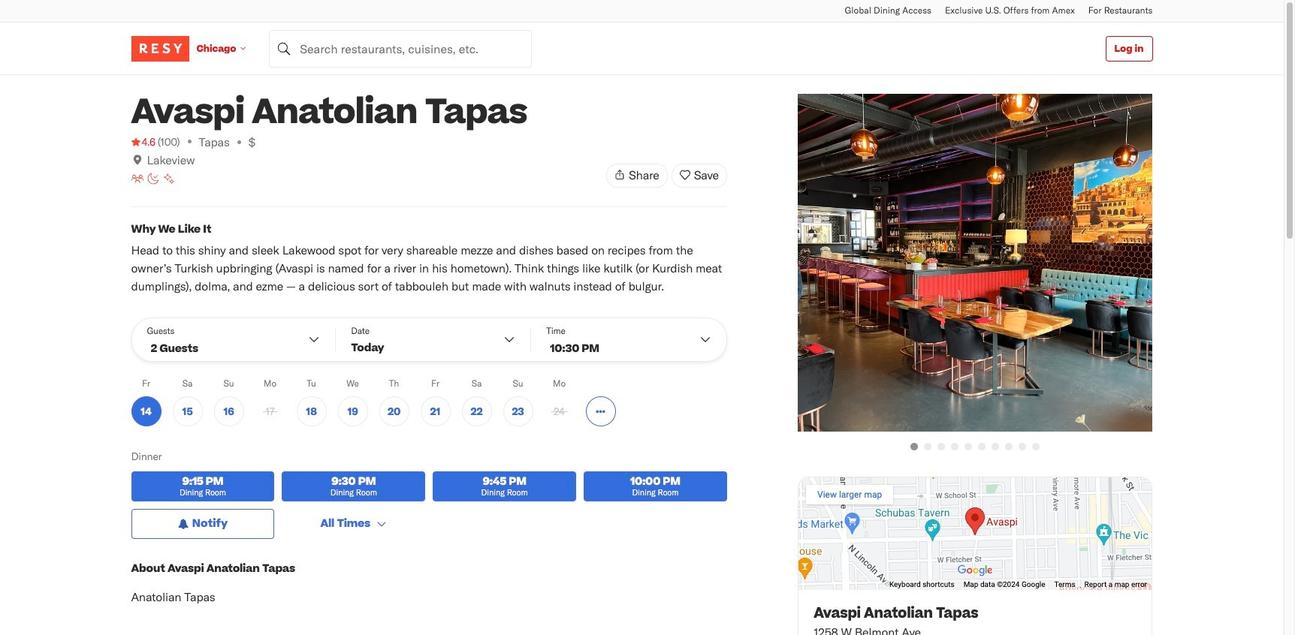 Task type: locate. For each thing, give the bounding box(es) containing it.
4.6 out of 5 stars image
[[131, 135, 155, 150]]

None field
[[269, 30, 532, 67]]



Task type: describe. For each thing, give the bounding box(es) containing it.
Search restaurants, cuisines, etc. text field
[[269, 30, 532, 67]]



Task type: vqa. For each thing, say whether or not it's contained in the screenshot.
Field
yes



